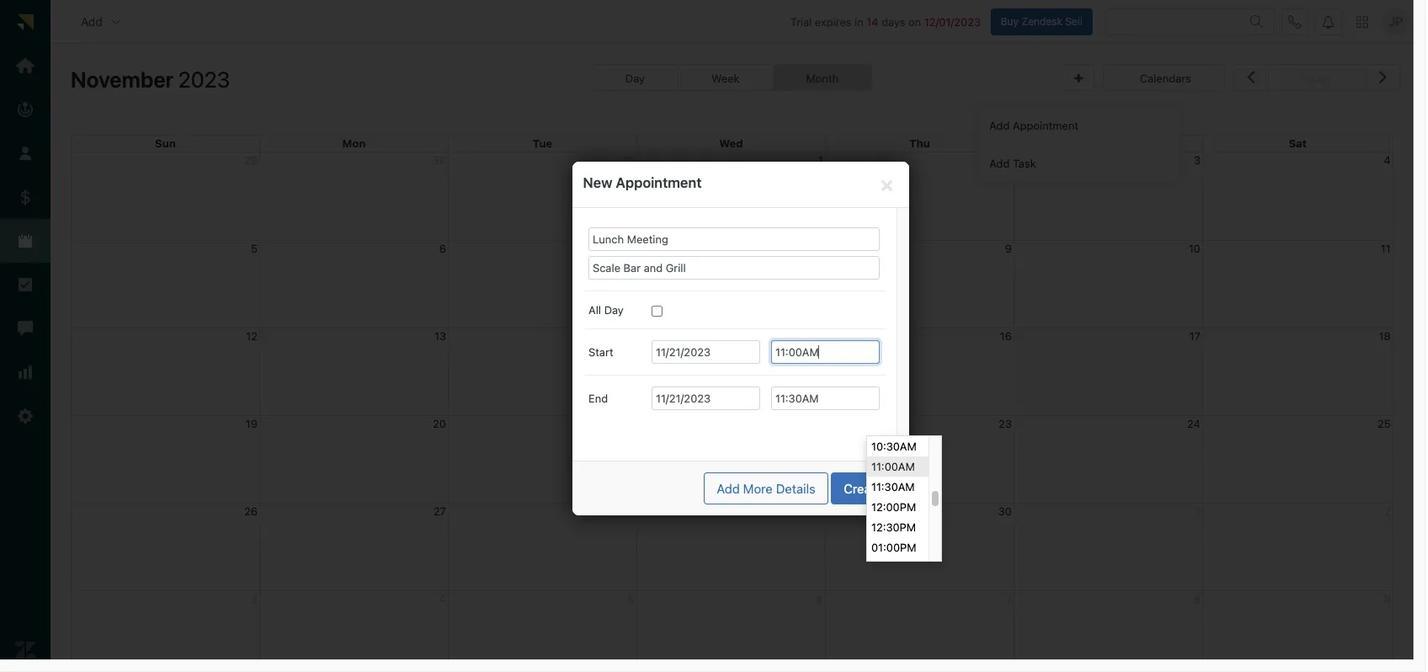 Task type: locate. For each thing, give the bounding box(es) containing it.
7
[[629, 241, 635, 255]]

15
[[812, 329, 824, 343]]

zendesk image
[[14, 639, 36, 661]]

add left the task
[[990, 156, 1010, 170]]

sell
[[1066, 15, 1083, 27]]

details
[[776, 481, 816, 496]]

chevron down image
[[109, 15, 123, 28]]

day
[[626, 72, 645, 85]]

0 horizontal spatial 14
[[623, 329, 635, 343]]

Start Time text field
[[772, 340, 880, 364]]

14 right in at the right top of page
[[867, 15, 879, 28]]

add inside button
[[81, 14, 103, 28]]

plus image
[[1075, 73, 1084, 84]]

mon
[[342, 137, 366, 150]]

appointment
[[1013, 118, 1079, 132], [616, 174, 702, 191]]

thu
[[910, 137, 931, 150]]

1 horizontal spatial 14
[[867, 15, 879, 28]]

create
[[844, 481, 883, 496]]

november 2023
[[71, 67, 230, 92]]

create link
[[832, 472, 895, 504]]

trial expires in 14 days on 12/01/2023
[[791, 15, 981, 28]]

Start Date text field
[[652, 340, 761, 364]]

add more details
[[717, 481, 816, 496]]

End Time text field
[[772, 387, 880, 410]]

start
[[589, 345, 614, 359]]

1 vertical spatial appointment
[[616, 174, 702, 191]]

14
[[867, 15, 879, 28], [623, 329, 635, 343]]

appointment right new
[[616, 174, 702, 191]]

task
[[1013, 156, 1037, 170]]

6
[[439, 241, 446, 255]]

buy zendesk sell
[[1001, 15, 1083, 27]]

zendesk products image
[[1357, 16, 1369, 27]]

add left more
[[717, 481, 740, 496]]

november
[[71, 67, 174, 92]]

29
[[810, 504, 824, 518]]

appointment up the task
[[1013, 118, 1079, 132]]

×
[[880, 171, 894, 196]]

add
[[81, 14, 103, 28], [990, 118, 1010, 132], [990, 156, 1010, 170], [717, 481, 740, 496]]

add for add
[[81, 14, 103, 28]]

1 vertical spatial 14
[[623, 329, 635, 343]]

12/01/2023
[[925, 15, 981, 28]]

sat
[[1289, 137, 1307, 150]]

0 vertical spatial appointment
[[1013, 118, 1079, 132]]

jp
[[1390, 14, 1403, 29]]

0 horizontal spatial appointment
[[616, 174, 702, 191]]

on
[[909, 15, 922, 28]]

new appointment
[[583, 174, 702, 191]]

Untitled Appointment text field
[[589, 227, 880, 251]]

19
[[246, 417, 258, 430]]

add up 2
[[990, 118, 1010, 132]]

10
[[1189, 241, 1201, 255]]

add left the 'chevron down' "image"
[[81, 14, 103, 28]]

day
[[604, 303, 624, 317]]

11:30am
[[872, 480, 915, 494]]

add button
[[67, 5, 136, 38]]

11:00am
[[872, 460, 915, 473]]

add inside 'link'
[[717, 481, 740, 496]]

25
[[1378, 417, 1391, 430]]

End Date text field
[[652, 387, 761, 410]]

26
[[244, 504, 258, 518]]

2023
[[178, 67, 230, 92]]

20
[[433, 417, 446, 430]]

14 down the day
[[623, 329, 635, 343]]

2
[[1006, 153, 1012, 166]]

18
[[1379, 329, 1391, 343]]

10:00am
[[872, 419, 917, 433]]

appointment for new appointment
[[616, 174, 702, 191]]

23
[[999, 417, 1012, 430]]

1 horizontal spatial appointment
[[1013, 118, 1079, 132]]

24
[[1188, 417, 1201, 430]]

5
[[251, 241, 258, 255]]

0 vertical spatial 14
[[867, 15, 879, 28]]

None checkbox
[[652, 306, 663, 317]]



Task type: describe. For each thing, give the bounding box(es) containing it.
4
[[1384, 153, 1391, 166]]

add for add task
[[990, 156, 1010, 170]]

tue
[[533, 137, 553, 150]]

expires
[[815, 15, 852, 28]]

17
[[1190, 329, 1201, 343]]

calls image
[[1289, 15, 1302, 28]]

13
[[435, 329, 446, 343]]

buy zendesk sell button
[[991, 8, 1093, 35]]

zendesk
[[1022, 15, 1063, 27]]

end
[[589, 392, 608, 405]]

3
[[1194, 153, 1201, 166]]

bell image
[[1322, 15, 1336, 28]]

jp button
[[1383, 8, 1410, 35]]

27
[[434, 504, 446, 518]]

angle left image
[[1248, 66, 1256, 88]]

days
[[882, 15, 906, 28]]

new
[[583, 174, 613, 191]]

add more details link
[[704, 472, 829, 504]]

add appointment
[[990, 118, 1079, 132]]

10:30am
[[872, 440, 917, 453]]

9
[[1005, 241, 1012, 255]]

in
[[855, 15, 864, 28]]

add task
[[990, 156, 1037, 170]]

28
[[622, 504, 635, 518]]

11
[[1381, 241, 1391, 255]]

all
[[589, 303, 601, 317]]

buy
[[1001, 15, 1019, 27]]

today
[[1303, 72, 1333, 85]]

1
[[819, 153, 824, 166]]

22
[[811, 417, 824, 430]]

01:30pm
[[872, 561, 917, 574]]

wed
[[720, 137, 743, 150]]

trial
[[791, 15, 812, 28]]

30
[[999, 504, 1012, 518]]

× link
[[876, 171, 898, 196]]

01:00pm
[[872, 541, 917, 554]]

sun
[[155, 137, 176, 150]]

week
[[712, 72, 740, 85]]

16
[[1000, 329, 1012, 343]]

8
[[817, 241, 824, 255]]

Location text field
[[589, 256, 880, 280]]

add for add appointment
[[990, 118, 1010, 132]]

add for add more details
[[717, 481, 740, 496]]

more
[[743, 481, 773, 496]]

12
[[246, 329, 258, 343]]

10:00am 10:30am 11:00am 11:30am 12:00pm 12:30pm 01:00pm 01:30pm
[[872, 419, 917, 574]]

12:00pm
[[872, 500, 917, 514]]

12:30pm
[[872, 521, 916, 534]]

calendars
[[1140, 72, 1192, 85]]

angle right image
[[1380, 66, 1388, 88]]

appointment for add appointment
[[1013, 118, 1079, 132]]

search image
[[1251, 15, 1264, 28]]

all day
[[589, 303, 624, 317]]



Task type: vqa. For each thing, say whether or not it's contained in the screenshot.
'APPOINTMENT' for Add Appointment
yes



